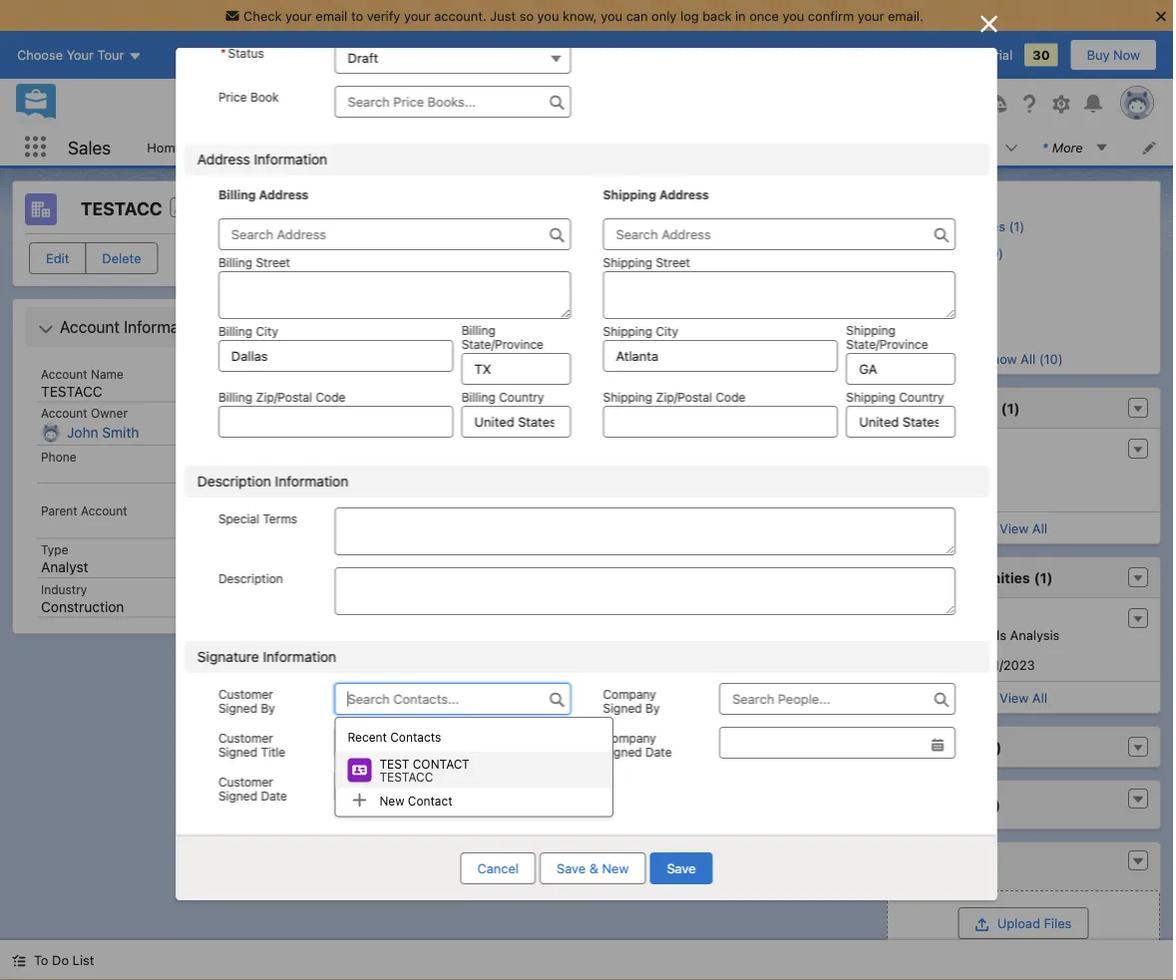 Task type: describe. For each thing, give the bounding box(es) containing it.
billing for billing state/province
[[461, 323, 495, 337]]

zip/postal for billing
[[255, 390, 312, 404]]

information for signature information
[[262, 649, 336, 665]]

view all for view all link below phone cell
[[563, 376, 610, 391]]

Customer Signed Title text field
[[334, 727, 571, 759]]

sales inside tab list
[[499, 200, 541, 219]]

Status, Draft button
[[334, 42, 571, 74]]

check
[[244, 8, 282, 23]]

leave
[[805, 47, 840, 62]]

edit type image
[[243, 560, 257, 574]]

edit
[[46, 251, 69, 266]]

2 your from the left
[[404, 8, 431, 23]]

all down 10/31/2023
[[1032, 690, 1047, 705]]

view all link down 10/31/2023
[[887, 681, 1160, 713]]

test for test contact link inside contacts grid
[[407, 346, 439, 361]]

shipping for shipping zip/postal code
[[602, 390, 652, 404]]

address for billing
[[258, 188, 308, 201]]

title inside 'customer signed title'
[[260, 745, 285, 759]]

new button for partners (0)
[[787, 720, 846, 750]]

owner
[[91, 406, 128, 420]]

activity link
[[324, 190, 378, 229]]

shipping country
[[846, 390, 944, 404]]

0 horizontal spatial address
[[197, 151, 250, 168]]

billing street
[[218, 255, 290, 269]]

Price Book text field
[[334, 86, 571, 118]]

show all (10) link
[[984, 351, 1063, 366]]

accounts list item
[[280, 129, 387, 166]]

dashboards
[[823, 140, 895, 155]]

date:
[[936, 657, 968, 672]]

name cell
[[397, 305, 517, 339]]

contracts (0)
[[923, 245, 1004, 260]]

customer for title
[[218, 731, 273, 745]]

customer signed by
[[218, 687, 275, 715]]

billing city
[[218, 324, 278, 338]]

cases image for cases
[[899, 735, 923, 759]]

contact inside test contact testacc
[[413, 757, 470, 771]]

feedback
[[844, 47, 903, 62]]

all up the description text field
[[595, 551, 610, 566]]

address for shipping
[[659, 188, 709, 201]]

orders
[[361, 665, 408, 682]]

price
[[218, 90, 247, 104]]

description for description information
[[197, 473, 271, 490]]

accounts
[[292, 140, 349, 155]]

confirm
[[808, 8, 854, 23]]

name for account name
[[91, 367, 124, 381]]

dashboards list item
[[811, 129, 933, 166]]

stage button
[[517, 480, 735, 512]]

contact
[[408, 794, 453, 808]]

Customer Signed By text field
[[334, 683, 571, 715]]

can
[[626, 8, 648, 23]]

files element
[[886, 842, 1161, 981]]

cancel
[[477, 861, 519, 876]]

log
[[680, 8, 699, 23]]

buy now
[[1087, 47, 1140, 62]]

account for account owner
[[41, 406, 87, 420]]

billing for billing street
[[218, 255, 252, 269]]

needs
[[968, 627, 1006, 642]]

recent contacts group
[[336, 722, 612, 789]]

opportunities (1) for opportunities icon
[[935, 569, 1053, 586]]

account partner image
[[325, 723, 349, 747]]

close date cell
[[855, 480, 1028, 514]]

orders (0)
[[361, 665, 433, 682]]

item
[[334, 453, 359, 467]]

text default image for to do list
[[12, 954, 26, 968]]

buy now button
[[1070, 39, 1157, 71]]

country for shipping country
[[898, 390, 944, 404]]

name for opportunity name stage
[[487, 488, 524, 503]]

campaign
[[710, 255, 771, 270]]

view for view all link under the stage cell
[[563, 551, 592, 566]]

add to campaign button
[[650, 246, 788, 278]]

cases
[[935, 739, 977, 755]]

contacts link
[[387, 129, 465, 166]]

0 horizontal spatial contacts image
[[325, 246, 349, 270]]

company for date
[[602, 731, 656, 745]]

recent contacts
[[348, 730, 441, 744]]

Billing Street text field
[[218, 271, 571, 319]]

view all link down the stage cell
[[313, 542, 860, 574]]

reports list item
[[933, 129, 1030, 166]]

opportunities image
[[899, 566, 923, 590]]

billing country
[[461, 390, 544, 404]]

updated
[[371, 453, 420, 467]]

opp1 link
[[901, 610, 933, 626]]

new contact option
[[336, 789, 612, 813]]

description for description
[[218, 572, 283, 586]]

Shipping City text field
[[602, 340, 838, 372]]

shipping for shipping city
[[602, 324, 652, 338]]

close date: 10/31/2023
[[899, 657, 1035, 672]]

contracts
[[361, 603, 429, 620]]

phone inside 'button'
[[525, 314, 565, 329]]

country for billing country
[[498, 390, 544, 404]]

account owner
[[41, 406, 128, 420]]

know,
[[563, 8, 597, 23]]

opportunities (1) for opportunities image
[[361, 425, 479, 441]]

contacts inside sales tab panel
[[361, 250, 424, 267]]

service
[[685, 200, 739, 219]]

shipping for shipping state/province
[[846, 323, 895, 337]]

email cell
[[636, 305, 756, 339]]

view all link down test contact element
[[887, 512, 1160, 544]]

customer signed date group
[[218, 771, 571, 803]]

view for view all link under 10/31/2023
[[1000, 690, 1029, 705]]

signed for customer signed date
[[218, 789, 257, 803]]

list box containing recent contacts
[[335, 717, 613, 818]]

1 vertical spatial contact
[[936, 441, 997, 456]]

1 your from the left
[[285, 8, 312, 23]]

company for by
[[602, 687, 656, 701]]

information for account information
[[124, 318, 206, 337]]

0 vertical spatial sales
[[68, 136, 111, 158]]

new inside save & new button
[[602, 861, 629, 876]]

special terms
[[218, 512, 297, 526]]

state/province for shipping
[[846, 337, 928, 351]]

orders (0) link
[[923, 272, 985, 288]]

test contact testacc
[[379, 757, 470, 785]]

Billing Country text field
[[461, 406, 571, 438]]

(0) for contracts (0)
[[433, 603, 454, 620]]

option containing test contact
[[336, 752, 612, 789]]

account name
[[41, 367, 124, 381]]

row number image for name
[[313, 305, 365, 337]]

john
[[67, 424, 98, 441]]

account right parent
[[81, 504, 127, 518]]

(1) down details link
[[428, 250, 446, 267]]

analysis
[[1010, 627, 1060, 642]]

opportunities (1)
[[923, 218, 1025, 233]]

book
[[250, 90, 278, 104]]

1 vertical spatial testacc
[[41, 383, 103, 400]]

1 horizontal spatial text default image
[[1131, 793, 1145, 807]]

save for save & new
[[557, 861, 586, 876]]

new inside option
[[379, 794, 404, 808]]

opp1 element
[[887, 606, 1160, 674]]

to do list button
[[0, 941, 106, 981]]

city for shipping city
[[655, 324, 678, 338]]

contacts list item
[[387, 129, 491, 166]]

(0) for orders (0)
[[412, 665, 433, 682]]

opportunities image
[[325, 421, 349, 445]]

to do list
[[34, 953, 94, 968]]

view for view all link below phone cell
[[563, 376, 592, 391]]

date for customer
[[260, 789, 287, 803]]

a
[[423, 453, 429, 467]]

date for company
[[645, 745, 671, 759]]

search...
[[395, 96, 448, 111]]

view for view all link under test contact element
[[1000, 521, 1029, 536]]

test contact inside contacts grid
[[407, 346, 504, 361]]

*
[[220, 46, 225, 60]]

list
[[72, 953, 94, 968]]

leads list item
[[195, 129, 280, 166]]

details
[[414, 200, 463, 219]]

company signed date group
[[602, 727, 955, 759]]

all down test contact element
[[1032, 521, 1047, 536]]

title cell
[[756, 305, 876, 339]]

home
[[147, 140, 183, 155]]

Special Terms text field
[[334, 508, 955, 556]]

email
[[316, 8, 347, 23]]

check your email to verify your account. just so you know, you can only log back in once you confirm your email.
[[244, 8, 924, 23]]

Shipping Country text field
[[846, 406, 955, 438]]

2 you from the left
[[601, 8, 623, 23]]

1 vertical spatial test contact
[[901, 441, 997, 456]]

to
[[34, 953, 48, 968]]

all down contacts grid
[[595, 376, 610, 391]]

view all for view all link under 10/31/2023
[[1000, 690, 1047, 705]]

billing for billing country
[[461, 390, 495, 404]]

title:
[[899, 458, 929, 473]]

to inside "button"
[[695, 255, 707, 270]]

status
[[227, 46, 264, 60]]

buy
[[1087, 47, 1110, 62]]

state/province for billing
[[461, 337, 543, 351]]

title inside button
[[764, 314, 793, 329]]

marketing link
[[577, 190, 649, 229]]

account.
[[434, 8, 487, 23]]

information for address information
[[253, 151, 327, 168]]

contracts image
[[325, 600, 349, 623]]

calendar
[[636, 140, 690, 155]]

customer signed date
[[218, 775, 287, 803]]

customer for date
[[218, 775, 273, 789]]

(1) for opportunities status at the top left
[[460, 425, 479, 441]]

Shipping Zip/Postal Code text field
[[602, 406, 838, 438]]

john smith link
[[67, 424, 139, 442]]

company signed date
[[602, 731, 671, 759]]

contacts down show
[[935, 400, 997, 416]]

zip/postal for shipping
[[655, 390, 712, 404]]

0 vertical spatial testacc
[[81, 198, 162, 219]]



Task type: locate. For each thing, give the bounding box(es) containing it.
1 vertical spatial in
[[976, 47, 986, 62]]

text default image inside the new contact option
[[352, 793, 367, 809]]

contacts (1) inside sales tab panel
[[361, 250, 446, 267]]

billing up billing country text box
[[461, 390, 495, 404]]

to
[[351, 8, 363, 23], [695, 255, 707, 270]]

Billing State/Province text field
[[461, 353, 571, 385]]

2 by from the left
[[645, 701, 659, 715]]

Search Address text field
[[218, 218, 571, 250], [602, 218, 955, 250]]

parent
[[41, 504, 77, 518]]

(1)
[[428, 250, 446, 267], [1001, 400, 1020, 416], [460, 425, 479, 441], [1034, 569, 1053, 586]]

phone up billing state/province text field
[[525, 314, 565, 329]]

opportunities grid
[[313, 480, 1078, 543]]

save button
[[650, 853, 713, 885]]

customer signed title
[[218, 731, 285, 759]]

2 vertical spatial contact
[[413, 757, 470, 771]]

1 horizontal spatial date
[[645, 745, 671, 759]]

(1) for test contact element
[[1001, 400, 1020, 416]]

1 vertical spatial sales
[[499, 200, 541, 219]]

2 customer from the top
[[218, 731, 273, 745]]

contacts image down "activity" link
[[325, 246, 349, 270]]

shipping for shipping address
[[602, 188, 656, 201]]

edit parent account image
[[243, 521, 257, 535]]

state/province up billing state/province text field
[[461, 337, 543, 351]]

information down contracts image
[[262, 649, 336, 665]]

0 vertical spatial contacts (1)
[[361, 250, 446, 267]]

contacts (1) down show
[[935, 400, 1020, 416]]

view down test contact element
[[1000, 521, 1029, 536]]

0 vertical spatial test contact
[[407, 346, 504, 361]]

you right once
[[782, 8, 804, 23]]

so
[[519, 8, 534, 23]]

leave feedback
[[805, 47, 903, 62]]

show all (10)
[[984, 351, 1063, 366]]

opportunities list item
[[491, 129, 624, 166]]

company
[[602, 687, 656, 701], [602, 731, 656, 745]]

tab list containing activity
[[312, 190, 861, 229]]

save inside save & new button
[[557, 861, 586, 876]]

1 new button from the top
[[787, 421, 848, 453]]

0 horizontal spatial you
[[537, 8, 559, 23]]

row number cell up the billing city text box
[[313, 305, 365, 339]]

calendar link
[[624, 129, 702, 166]]

0 horizontal spatial your
[[285, 8, 312, 23]]

address down 'address information'
[[258, 188, 308, 201]]

view all up the description text field
[[563, 551, 610, 566]]

phone button
[[517, 305, 636, 337]]

back
[[702, 8, 732, 23]]

(0) for cases (0)
[[981, 739, 1002, 755]]

1 company from the top
[[602, 687, 656, 701]]

street for billing street
[[255, 255, 290, 269]]

0 vertical spatial name
[[405, 314, 442, 329]]

signed inside company signed by
[[602, 701, 642, 715]]

date
[[645, 745, 671, 759], [260, 789, 287, 803]]

test down name cell
[[407, 346, 439, 361]]

contact up contact
[[413, 757, 470, 771]]

opportunity
[[405, 488, 483, 503]]

opportunities link
[[491, 129, 598, 166]]

close
[[899, 657, 933, 672]]

contact up 'close date' 'cell'
[[936, 441, 997, 456]]

1 horizontal spatial your
[[404, 8, 431, 23]]

name
[[405, 314, 442, 329], [91, 367, 124, 381], [487, 488, 524, 503]]

new button for contracts (0)
[[787, 597, 846, 626]]

signed up 'customer signed title'
[[218, 701, 257, 715]]

company down company signed by
[[602, 731, 656, 745]]

(1) down show
[[1001, 400, 1020, 416]]

1 horizontal spatial search address text field
[[602, 218, 955, 250]]

0 vertical spatial test
[[407, 346, 439, 361]]

opportunities (1) up a
[[361, 425, 479, 441]]

your left 'email.'
[[858, 8, 884, 23]]

0 horizontal spatial to
[[351, 8, 363, 23]]

1 vertical spatial row number image
[[313, 480, 365, 512]]

opportunities status
[[325, 453, 371, 467]]

customer for by
[[218, 687, 273, 701]]

(0) inside files element
[[971, 859, 992, 875]]

your
[[285, 8, 312, 23], [404, 8, 431, 23], [858, 8, 884, 23]]

0 horizontal spatial text default image
[[352, 793, 367, 809]]

view all
[[563, 376, 610, 391], [1000, 521, 1047, 536], [563, 551, 610, 566], [1000, 690, 1047, 705]]

street down billing address
[[255, 255, 290, 269]]

0 horizontal spatial country
[[498, 390, 544, 404]]

search address text field for billing address
[[218, 218, 571, 250]]

Company Signed Date text field
[[719, 727, 955, 759]]

amount cell
[[735, 480, 855, 514]]

(0) for partners (0)
[[424, 727, 445, 743]]

list containing home
[[135, 129, 1173, 166]]

cases image
[[899, 326, 913, 340], [899, 735, 923, 759]]

signed up company signed date
[[602, 701, 642, 715]]

0 horizontal spatial date
[[260, 789, 287, 803]]

1 vertical spatial to
[[695, 255, 707, 270]]

new button up amount button
[[787, 421, 848, 453]]

dashboards link
[[811, 129, 907, 166]]

signed for customer signed by
[[218, 701, 257, 715]]

signed inside company signed date
[[602, 745, 642, 759]]

in right back
[[735, 8, 746, 23]]

test contact up title:
[[901, 441, 997, 456]]

opportunities down search... button
[[503, 140, 586, 155]]

3 your from the left
[[858, 8, 884, 23]]

1 city from the left
[[255, 324, 278, 338]]

Company Signed By text field
[[719, 683, 955, 715]]

1 country from the left
[[498, 390, 544, 404]]

billing inside billing state/province
[[461, 323, 495, 337]]

test inside test contact testacc
[[379, 757, 409, 771]]

Billing Zip/Postal Code text field
[[218, 406, 453, 438]]

account image
[[25, 194, 57, 225]]

contacts inside list item
[[399, 140, 453, 155]]

opportunities up needs
[[935, 569, 1030, 586]]

2 horizontal spatial address
[[659, 188, 709, 201]]

to right add
[[695, 255, 707, 270]]

opportunity name button
[[397, 480, 524, 512]]

test inside contacts grid
[[407, 346, 439, 361]]

contacts inside group
[[390, 730, 441, 744]]

opportunities up 1 item • updated a minute ago
[[361, 425, 456, 441]]

code up billing zip/postal code text field
[[315, 390, 345, 404]]

0 horizontal spatial in
[[735, 8, 746, 23]]

company inside company signed by
[[602, 687, 656, 701]]

billing down billing city
[[218, 390, 252, 404]]

signed inside 'customer signed date'
[[218, 789, 257, 803]]

street for shipping street
[[655, 255, 690, 269]]

2 horizontal spatial opportunities
[[935, 569, 1030, 586]]

name left billing state/province
[[405, 314, 442, 329]]

option
[[336, 752, 612, 789]]

1 horizontal spatial city
[[655, 324, 678, 338]]

1 vertical spatial opportunities
[[361, 425, 456, 441]]

contacts down search...
[[399, 140, 453, 155]]

text default image inside to do list button
[[12, 954, 26, 968]]

description information
[[197, 473, 348, 490]]

row number image up the billing city text box
[[313, 305, 365, 337]]

information up billing address
[[253, 151, 327, 168]]

account information
[[60, 318, 206, 337]]

2 state/province from the left
[[846, 337, 928, 351]]

account for account name
[[41, 367, 87, 381]]

0 vertical spatial to
[[351, 8, 363, 23]]

zip/postal up "shipping zip/postal code" text box
[[655, 390, 712, 404]]

Shipping Street text field
[[602, 271, 955, 319]]

search address text field up the campaign
[[602, 218, 955, 250]]

search address text field for shipping address
[[602, 218, 955, 250]]

0 vertical spatial title
[[764, 314, 793, 329]]

signed inside 'customer signed title'
[[218, 745, 257, 759]]

customer
[[218, 687, 273, 701], [218, 731, 273, 745], [218, 775, 273, 789]]

1 row number image from the top
[[313, 305, 365, 337]]

0 vertical spatial (0) link
[[935, 796, 1004, 814]]

1 horizontal spatial contacts image
[[899, 396, 923, 420]]

signed for company signed date
[[602, 745, 642, 759]]

3 customer from the top
[[218, 775, 273, 789]]

signed
[[218, 701, 257, 715], [602, 701, 642, 715], [218, 745, 257, 759], [602, 745, 642, 759], [218, 789, 257, 803]]

2 save from the left
[[667, 861, 696, 876]]

1 vertical spatial row number cell
[[313, 480, 365, 514]]

0 horizontal spatial name
[[91, 367, 124, 381]]

zip/postal up billing zip/postal code text field
[[255, 390, 312, 404]]

0 horizontal spatial phone
[[41, 450, 76, 464]]

information for description information
[[274, 473, 348, 490]]

view all down 10/31/2023
[[1000, 690, 1047, 705]]

service link
[[685, 190, 739, 229]]

1 horizontal spatial to
[[695, 255, 707, 270]]

2 vertical spatial test
[[379, 757, 409, 771]]

description down edit parent account image
[[218, 572, 283, 586]]

you right so
[[537, 8, 559, 23]]

new contact
[[379, 794, 453, 808]]

home link
[[135, 129, 195, 166]]

1 horizontal spatial address
[[258, 188, 308, 201]]

test up title:
[[901, 441, 933, 456]]

1 cases image from the top
[[899, 326, 913, 340]]

1 street from the left
[[255, 255, 290, 269]]

edit phone image
[[243, 467, 257, 481]]

view all down test contact element
[[1000, 521, 1047, 536]]

shipping city
[[602, 324, 678, 338]]

street up email
[[655, 255, 690, 269]]

opportunity name stage
[[405, 488, 562, 503]]

2 cases image from the top
[[899, 735, 923, 759]]

0 horizontal spatial sales
[[68, 136, 111, 158]]

date inside company signed date
[[645, 745, 671, 759]]

amount button
[[735, 480, 855, 512]]

test contact link down name cell
[[407, 346, 504, 362]]

text default image
[[38, 321, 54, 337], [1131, 855, 1145, 869], [12, 954, 26, 968]]

days left in trial
[[919, 47, 1013, 62]]

2 horizontal spatial text default image
[[1131, 855, 1145, 869]]

row number image for opportunity name
[[313, 480, 365, 512]]

code for billing zip/postal code
[[315, 390, 345, 404]]

30
[[1033, 47, 1050, 62]]

Billing City text field
[[218, 340, 453, 372]]

date down 'customer signed title'
[[260, 789, 287, 803]]

leads
[[207, 140, 242, 155]]

1 horizontal spatial state/province
[[846, 337, 928, 351]]

(0) link
[[935, 796, 1004, 814], [935, 858, 996, 876]]

you
[[537, 8, 559, 23], [601, 8, 623, 23], [782, 8, 804, 23]]

view all for view all link under the stage cell
[[563, 551, 610, 566]]

2 city from the left
[[655, 324, 678, 338]]

cell
[[365, 305, 397, 339], [313, 339, 365, 367], [517, 339, 636, 367], [636, 339, 756, 367], [756, 339, 876, 367], [365, 480, 397, 514], [855, 514, 1028, 542], [373, 520, 389, 536]]

to right email in the top of the page
[[351, 8, 363, 23]]

contracts image
[[899, 245, 913, 259]]

text default image
[[352, 793, 367, 809], [1131, 793, 1145, 807]]

sales left home
[[68, 136, 111, 158]]

inverse image
[[977, 12, 1001, 36]]

opportunity name cell
[[397, 480, 524, 514]]

contacts grid
[[313, 305, 926, 368]]

code
[[315, 390, 345, 404], [715, 390, 745, 404]]

row number cell
[[313, 305, 365, 339], [313, 480, 365, 514]]

2 vertical spatial name
[[487, 488, 524, 503]]

1 horizontal spatial by
[[645, 701, 659, 715]]

test inside test contact element
[[901, 441, 933, 456]]

0 horizontal spatial by
[[260, 701, 275, 715]]

by inside customer signed by
[[260, 701, 275, 715]]

2 country from the left
[[898, 390, 944, 404]]

0 vertical spatial opportunities
[[503, 140, 586, 155]]

2 vertical spatial testacc
[[379, 771, 433, 785]]

testacc inside test contact testacc
[[379, 771, 433, 785]]

trial
[[990, 47, 1013, 62]]

sales tab panel
[[312, 229, 1078, 760]]

save right &
[[667, 861, 696, 876]]

1 row number cell from the top
[[313, 305, 365, 339]]

0 horizontal spatial state/province
[[461, 337, 543, 351]]

0 vertical spatial contact
[[443, 346, 504, 361]]

billing for billing zip/postal code
[[218, 390, 252, 404]]

&
[[589, 861, 598, 876]]

1 horizontal spatial opportunities
[[503, 140, 586, 155]]

billing up billing city
[[218, 255, 252, 269]]

address
[[197, 151, 250, 168], [258, 188, 308, 201], [659, 188, 709, 201]]

by up company signed date
[[645, 701, 659, 715]]

list
[[135, 129, 1173, 166]]

2 (0) link from the top
[[935, 858, 996, 876]]

row number image inside contacts grid
[[313, 305, 365, 337]]

opportunities (1) up needs
[[935, 569, 1053, 586]]

text default image for account information
[[38, 321, 54, 337]]

all left (10)
[[1021, 351, 1036, 366]]

name button
[[397, 305, 517, 337]]

0 horizontal spatial street
[[255, 255, 290, 269]]

country up shipping country text field
[[898, 390, 944, 404]]

billing for billing city
[[218, 324, 252, 338]]

account inside dropdown button
[[60, 318, 120, 337]]

opportunities for opportunities icon
[[935, 569, 1030, 586]]

account for account information
[[60, 318, 120, 337]]

construction
[[41, 599, 124, 615]]

Description text field
[[334, 568, 955, 615]]

information down delete button
[[124, 318, 206, 337]]

1 vertical spatial contacts image
[[899, 396, 923, 420]]

1 horizontal spatial phone
[[525, 314, 565, 329]]

title button
[[756, 305, 876, 337]]

customer down 'customer signed title'
[[218, 775, 273, 789]]

view all for view all link under test contact element
[[1000, 521, 1047, 536]]

0 horizontal spatial save
[[557, 861, 586, 876]]

1 item • updated a minute ago
[[325, 453, 496, 467]]

Customer Signed Date text field
[[334, 771, 571, 803]]

opportunities inside sales tab panel
[[361, 425, 456, 441]]

0 vertical spatial company
[[602, 687, 656, 701]]

1 horizontal spatial opportunities (1)
[[935, 569, 1053, 586]]

1 vertical spatial cases image
[[899, 735, 923, 759]]

save inside save 'button'
[[667, 861, 696, 876]]

0 vertical spatial description
[[197, 473, 271, 490]]

you left "can"
[[601, 8, 623, 23]]

1 vertical spatial date
[[260, 789, 287, 803]]

your left email in the top of the page
[[285, 8, 312, 23]]

0 horizontal spatial city
[[255, 324, 278, 338]]

test
[[407, 346, 439, 361], [901, 441, 933, 456], [379, 757, 409, 771]]

signed for company signed by
[[602, 701, 642, 715]]

2 search address text field from the left
[[602, 218, 955, 250]]

cases (0) link
[[923, 326, 981, 342]]

do
[[52, 953, 69, 968]]

1 vertical spatial description
[[218, 572, 283, 586]]

account information button
[[29, 311, 270, 343]]

partners (0)
[[361, 727, 445, 743]]

2 horizontal spatial you
[[782, 8, 804, 23]]

3 you from the left
[[782, 8, 804, 23]]

contacts (1) up billing street "text field"
[[361, 250, 446, 267]]

cases image for cases (0)
[[899, 326, 913, 340]]

row number cell down item
[[313, 480, 365, 514]]

signed down 'customer signed title'
[[218, 789, 257, 803]]

0 horizontal spatial zip/postal
[[255, 390, 312, 404]]

(1) up ago
[[460, 425, 479, 441]]

show
[[984, 351, 1017, 366]]

view all down contacts grid
[[563, 376, 610, 391]]

Shipping State/Province text field
[[846, 353, 955, 385]]

title up shipping city text field
[[764, 314, 793, 329]]

1 save from the left
[[557, 861, 586, 876]]

0 vertical spatial row number image
[[313, 305, 365, 337]]

test down recent contacts
[[379, 757, 409, 771]]

2 zip/postal from the left
[[655, 390, 712, 404]]

1 customer from the top
[[218, 687, 273, 701]]

customer down signature
[[218, 687, 273, 701]]

view down phone cell
[[563, 376, 592, 391]]

1 vertical spatial (0) link
[[935, 858, 996, 876]]

view all link down phone cell
[[313, 367, 860, 399]]

contacts image
[[325, 246, 349, 270], [899, 396, 923, 420]]

new button up company signed by text field
[[787, 597, 846, 626]]

new button for orders (0)
[[787, 658, 846, 688]]

0 vertical spatial date
[[645, 745, 671, 759]]

2 new button from the top
[[787, 597, 846, 626]]

•
[[362, 453, 368, 467]]

0 horizontal spatial title
[[260, 745, 285, 759]]

company inside company signed date
[[602, 731, 656, 745]]

date down company signed by
[[645, 745, 671, 759]]

sales
[[68, 136, 111, 158], [499, 200, 541, 219]]

opportunities for opportunities image
[[361, 425, 456, 441]]

edit account name image
[[243, 384, 257, 398]]

upload files
[[997, 916, 1072, 931]]

customer down customer signed by
[[218, 731, 273, 745]]

list box
[[335, 717, 613, 818]]

1 vertical spatial opportunities (1)
[[935, 569, 1053, 586]]

1 by from the left
[[260, 701, 275, 715]]

code for shipping zip/postal code
[[715, 390, 745, 404]]

needs analysis
[[968, 627, 1060, 642]]

1 vertical spatial phone
[[41, 450, 76, 464]]

city
[[255, 324, 278, 338], [655, 324, 678, 338]]

2 vertical spatial customer
[[218, 775, 273, 789]]

signed inside customer signed by
[[218, 701, 257, 715]]

customer inside customer signed by
[[218, 687, 273, 701]]

customer inside 'customer signed date'
[[218, 775, 273, 789]]

1 vertical spatial test contact link
[[901, 441, 997, 457]]

name inside button
[[405, 314, 442, 329]]

10/31/2023
[[968, 657, 1035, 672]]

1 vertical spatial customer
[[218, 731, 273, 745]]

contacts up test contact testacc
[[390, 730, 441, 744]]

row number cell for name
[[313, 305, 365, 339]]

(0) link inside files element
[[935, 858, 996, 876]]

0 horizontal spatial opportunities
[[361, 425, 456, 441]]

state/province up shipping state/province "text box"
[[846, 337, 928, 351]]

1 horizontal spatial test contact link
[[901, 441, 997, 457]]

only
[[651, 8, 677, 23]]

1 horizontal spatial text default image
[[38, 321, 54, 337]]

2 company from the top
[[602, 731, 656, 745]]

opportunities inside list item
[[503, 140, 586, 155]]

phone:
[[899, 488, 941, 503]]

text default image inside account information dropdown button
[[38, 321, 54, 337]]

reports
[[945, 140, 992, 155]]

1 (0) link from the top
[[935, 796, 1004, 814]]

2 horizontal spatial your
[[858, 8, 884, 23]]

parent account
[[41, 504, 127, 518]]

1 vertical spatial contacts (1)
[[935, 400, 1020, 416]]

1 search address text field from the left
[[218, 218, 571, 250]]

1 horizontal spatial zip/postal
[[655, 390, 712, 404]]

stage cell
[[517, 480, 735, 514]]

0 horizontal spatial test contact link
[[407, 346, 504, 362]]

0 vertical spatial customer
[[218, 687, 273, 701]]

account up john
[[41, 406, 87, 420]]

delete
[[102, 251, 141, 266]]

1 horizontal spatial save
[[667, 861, 696, 876]]

0 vertical spatial test contact link
[[407, 346, 504, 362]]

4 new button from the top
[[787, 720, 846, 750]]

1 horizontal spatial in
[[976, 47, 986, 62]]

billing for billing address
[[218, 188, 255, 201]]

view down 10/31/2023
[[1000, 690, 1029, 705]]

1 horizontal spatial code
[[715, 390, 745, 404]]

now
[[1113, 47, 1140, 62]]

phone cell
[[517, 305, 636, 339]]

0 horizontal spatial code
[[315, 390, 345, 404]]

2 vertical spatial text default image
[[12, 954, 26, 968]]

1 horizontal spatial name
[[405, 314, 442, 329]]

name inside the opportunities grid
[[487, 488, 524, 503]]

2 row number cell from the top
[[313, 480, 365, 514]]

opportunities (1) inside sales tab panel
[[361, 425, 479, 441]]

1
[[325, 453, 331, 467]]

0 vertical spatial contacts image
[[325, 246, 349, 270]]

billing up edit account name image
[[218, 324, 252, 338]]

contact inside grid
[[443, 346, 504, 361]]

signed for customer signed title
[[218, 745, 257, 759]]

1 you from the left
[[537, 8, 559, 23]]

view up the description text field
[[563, 551, 592, 566]]

2 vertical spatial opportunities
[[935, 569, 1030, 586]]

testacc up new contact
[[379, 771, 433, 785]]

view
[[563, 376, 592, 391], [1000, 521, 1029, 536], [563, 551, 592, 566], [1000, 690, 1029, 705]]

customer inside 'customer signed title'
[[218, 731, 273, 745]]

address up billing address
[[197, 151, 250, 168]]

test for right test contact link
[[901, 441, 933, 456]]

* status draft
[[220, 46, 378, 65]]

date inside 'customer signed date'
[[260, 789, 287, 803]]

3 new button from the top
[[787, 658, 846, 688]]

information down 1
[[274, 473, 348, 490]]

company up company signed date
[[602, 687, 656, 701]]

cases image up shipping state/province "text box"
[[899, 326, 913, 340]]

0 horizontal spatial opportunities (1)
[[361, 425, 479, 441]]

1 code from the left
[[315, 390, 345, 404]]

tab list
[[312, 190, 861, 229]]

billing
[[218, 188, 255, 201], [218, 255, 252, 269], [461, 323, 495, 337], [218, 324, 252, 338], [218, 390, 252, 404], [461, 390, 495, 404]]

orders (0)
[[923, 272, 985, 287]]

city for billing city
[[255, 324, 278, 338]]

code up "shipping zip/postal code" text box
[[715, 390, 745, 404]]

2 code from the left
[[715, 390, 745, 404]]

by for customer
[[260, 701, 275, 715]]

new button down company signed by text field
[[787, 720, 846, 750]]

test contact element
[[887, 437, 1160, 505]]

0 vertical spatial opportunities (1)
[[361, 425, 479, 441]]

by for company
[[645, 701, 659, 715]]

by up 'customer signed title'
[[260, 701, 275, 715]]

save & new button
[[540, 853, 646, 885]]

save left &
[[557, 861, 586, 876]]

test contact link inside contacts grid
[[407, 346, 504, 362]]

by inside company signed by
[[645, 701, 659, 715]]

row number image
[[313, 305, 365, 337], [313, 480, 365, 512]]

ago
[[475, 453, 496, 467]]

test contact link
[[407, 346, 504, 362], [901, 441, 997, 457]]

(1) for opp1 element
[[1034, 569, 1053, 586]]

stage:
[[899, 627, 938, 642]]

country up billing country text box
[[498, 390, 544, 404]]

contacts up billing street "text field"
[[361, 250, 424, 267]]

in right left
[[976, 47, 986, 62]]

0 horizontal spatial contacts (1)
[[361, 250, 446, 267]]

signature information
[[197, 649, 336, 665]]

row number image inside the opportunities grid
[[313, 480, 365, 512]]

testacc down account name
[[41, 383, 103, 400]]

1 state/province from the left
[[461, 337, 543, 351]]

0 vertical spatial row number cell
[[313, 305, 365, 339]]

1 vertical spatial name
[[91, 367, 124, 381]]

orders image
[[325, 661, 349, 685]]

text default image inside files element
[[1131, 855, 1145, 869]]

1 horizontal spatial test contact
[[901, 441, 997, 456]]

2 row number image from the top
[[313, 480, 365, 512]]

shipping for shipping street
[[602, 255, 652, 269]]

1 horizontal spatial sales
[[499, 200, 541, 219]]

cases (0)
[[935, 739, 1002, 755]]

upload
[[997, 916, 1040, 931]]

contacts (1)
[[361, 250, 446, 267], [935, 400, 1020, 416]]

test contact down name cell
[[407, 346, 504, 361]]

search address text field up billing street "text field"
[[218, 218, 571, 250]]

information inside dropdown button
[[124, 318, 206, 337]]

opportunities
[[503, 140, 586, 155], [361, 425, 456, 441], [935, 569, 1030, 586]]

1 zip/postal from the left
[[255, 390, 312, 404]]

2 street from the left
[[655, 255, 690, 269]]

0 vertical spatial cases image
[[899, 326, 913, 340]]

shipping inside shipping state/province
[[846, 323, 895, 337]]

calendar list item
[[624, 129, 728, 166]]

cases (0)
[[923, 326, 981, 341]]

shipping for shipping country
[[846, 390, 895, 404]]

days
[[919, 47, 949, 62]]

billing down 'address information'
[[218, 188, 255, 201]]

0 vertical spatial text default image
[[38, 321, 54, 337]]

contacts image down shipping state/province "text box"
[[899, 396, 923, 420]]

verify
[[367, 8, 400, 23]]

0 vertical spatial phone
[[525, 314, 565, 329]]

save for save
[[667, 861, 696, 876]]

your right verify
[[404, 8, 431, 23]]

row number cell for opportunity name
[[313, 480, 365, 514]]



Task type: vqa. For each thing, say whether or not it's contained in the screenshot.
15 Days
no



